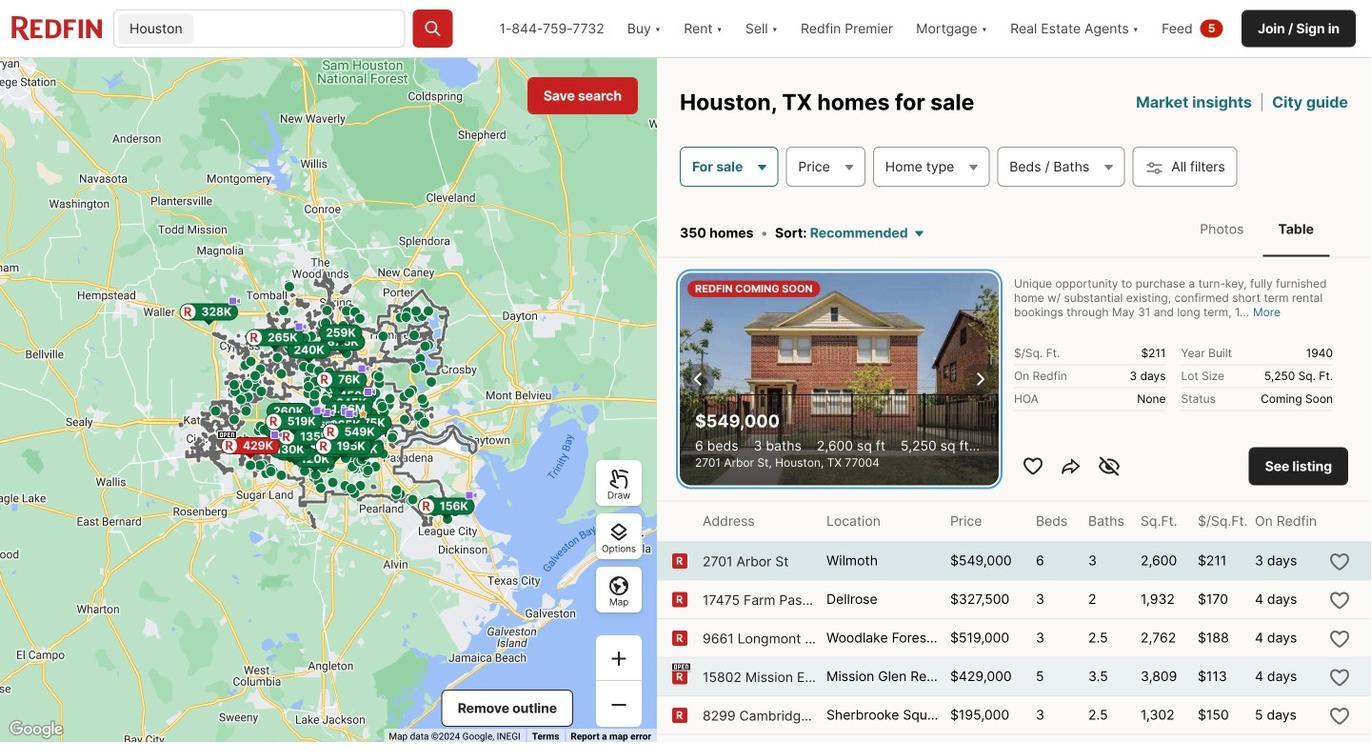 Task type: describe. For each thing, give the bounding box(es) containing it.
google image
[[5, 717, 68, 742]]

toggle search results table view tab
[[1264, 206, 1330, 253]]

toggle search results photos view tab
[[1185, 206, 1260, 253]]



Task type: locate. For each thing, give the bounding box(es) containing it.
None search field
[[198, 10, 404, 49]]

map region
[[0, 58, 657, 742]]

submit search image
[[424, 19, 443, 38]]

next image
[[969, 368, 992, 390]]

previous image
[[688, 368, 711, 390]]

tab list
[[1166, 202, 1349, 256]]



Task type: vqa. For each thing, say whether or not it's contained in the screenshot.
if
no



